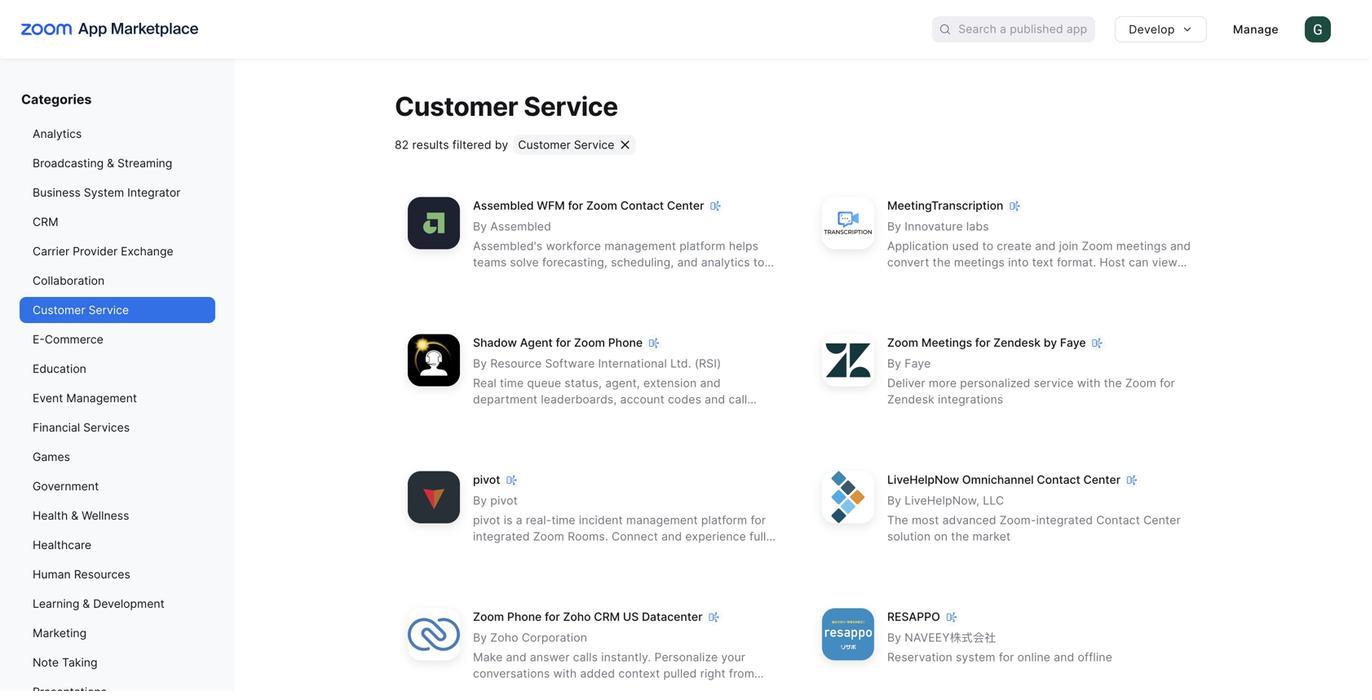Task type: describe. For each thing, give the bounding box(es) containing it.
time inside by pivot pivot is a real-time incident management platform for integrated zoom rooms. connect and experience full visibility to deliver proactive support.
[[552, 513, 576, 527]]

and inside by naveey株式会社 reservation system for online and offline
[[1054, 650, 1075, 664]]

contact inside by livehelpnow, llc the most advanced zoom-integrated contact center solution on the market
[[1097, 513, 1141, 527]]

and left call
[[705, 392, 726, 406]]

resappo
[[888, 610, 941, 624]]

full
[[750, 529, 767, 543]]

service for customer service link
[[88, 303, 129, 317]]

customer service button
[[513, 135, 636, 154]]

customer service for customer service link
[[33, 303, 129, 317]]

online
[[1018, 650, 1051, 664]]

application
[[888, 239, 949, 253]]

wellness
[[82, 509, 129, 523]]

by for by resource software international ltd. (rsi) real time queue status, agent, extension and department leaderboards, account codes and call disposition.
[[473, 356, 487, 370]]

management inside by assembled assembled's workforce management platform helps teams solve forecasting, scheduling, and analytics to provide great experiences for their customers.
[[605, 239, 677, 253]]

the inside by livehelpnow, llc the most advanced zoom-integrated contact center solution on the market
[[952, 529, 970, 543]]

service for customer service button
[[574, 138, 615, 152]]

on
[[935, 529, 948, 543]]

livehelpnow,
[[905, 494, 980, 507]]

games
[[33, 450, 70, 464]]

by zoho corporation make and answer calls instantly. personalize your conversations with added context pulled right from zoho
[[473, 631, 755, 691]]

system
[[956, 650, 996, 664]]

zoom meetings for zendesk by faye
[[888, 336, 1087, 350]]

manage
[[1234, 22, 1279, 36]]

and inside by pivot pivot is a real-time incident management platform for integrated zoom rooms. connect and experience full visibility to deliver proactive support.
[[662, 529, 682, 543]]

collaboration link
[[20, 268, 215, 294]]

context
[[619, 667, 660, 680]]

added
[[580, 667, 615, 680]]

& for learning
[[83, 597, 90, 611]]

meetings
[[922, 336, 973, 350]]

to inside by pivot pivot is a real-time incident management platform for integrated zoom rooms. connect and experience full visibility to deliver proactive support.
[[521, 546, 532, 560]]

both
[[969, 272, 994, 285]]

1 vertical spatial center
[[1084, 473, 1121, 487]]

and up view
[[1171, 239, 1192, 253]]

0 vertical spatial zoho
[[563, 610, 591, 624]]

assembled inside by assembled assembled's workforce management platform helps teams solve forecasting, scheduling, and analytics to provide great experiences for their customers.
[[491, 219, 552, 233]]

llc
[[983, 494, 1005, 507]]

2 vertical spatial zoho
[[473, 683, 501, 691]]

government
[[33, 479, 99, 493]]

by livehelpnow, llc the most advanced zoom-integrated contact center solution on the market
[[888, 494, 1181, 543]]

ltd.
[[671, 356, 692, 370]]

zoom phone for zoho crm us datacenter
[[473, 610, 703, 624]]

0 vertical spatial text
[[1033, 255, 1054, 269]]

offline
[[1078, 650, 1113, 664]]

wfm
[[537, 199, 565, 212]]

0 vertical spatial customer
[[395, 91, 518, 122]]

innovature
[[905, 219, 963, 233]]

labs
[[967, 219, 989, 233]]

carrier
[[33, 244, 70, 258]]

filtered
[[453, 138, 492, 152]]

most
[[912, 513, 940, 527]]

visibility
[[473, 546, 518, 560]]

personalize
[[655, 650, 718, 664]]

agent
[[520, 336, 553, 350]]

host
[[1100, 255, 1126, 269]]

0 vertical spatial service
[[524, 91, 618, 122]]

learning & development link
[[20, 591, 215, 617]]

corporation
[[522, 631, 588, 644]]

human resources link
[[20, 561, 215, 587]]

naveey株式会社
[[905, 631, 997, 644]]

and right video
[[1031, 272, 1052, 285]]

right
[[701, 667, 726, 680]]

Search text field
[[959, 17, 1096, 41]]

zoom inside by pivot pivot is a real-time incident management platform for integrated zoom rooms. connect and experience full visibility to deliver proactive support.
[[533, 529, 565, 543]]

streaming
[[117, 156, 172, 170]]

82
[[395, 138, 409, 152]]

development
[[93, 597, 165, 611]]

queue
[[527, 376, 562, 390]]

for inside by assembled assembled's workforce management platform helps teams solve forecasting, scheduling, and analytics to provide great experiences for their customers.
[[620, 272, 636, 285]]

integrated inside by pivot pivot is a real-time incident management platform for integrated zoom rooms. connect and experience full visibility to deliver proactive support.
[[473, 529, 530, 543]]

health & wellness
[[33, 509, 129, 523]]

games link
[[20, 444, 215, 470]]

codes
[[668, 392, 702, 406]]

shadow
[[473, 336, 517, 350]]

status,
[[565, 376, 602, 390]]

and down (rsi)
[[700, 376, 721, 390]]

1 vertical spatial zoho
[[491, 631, 519, 644]]

center inside by livehelpnow, llc the most advanced zoom-integrated contact center solution on the market
[[1144, 513, 1181, 527]]

0 vertical spatial pivot
[[473, 473, 501, 487]]

real-
[[526, 513, 552, 527]]

0 vertical spatial center
[[667, 199, 705, 212]]

learning
[[33, 597, 79, 611]]

by for by assembled assembled's workforce management platform helps teams solve forecasting, scheduling, and analytics to provide great experiences for their customers.
[[473, 219, 487, 233]]

with inside by faye deliver more personalized service with the zoom for zendesk integrations
[[1078, 376, 1101, 390]]

rooms.
[[568, 529, 609, 543]]

education link
[[20, 356, 215, 382]]

business system integrator
[[33, 186, 181, 200]]

account
[[621, 392, 665, 406]]

0 horizontal spatial meetings
[[955, 255, 1005, 269]]

1 horizontal spatial faye
[[1061, 336, 1087, 350]]

for inside by faye deliver more personalized service with the zoom for zendesk integrations
[[1160, 376, 1176, 390]]

scheduling,
[[611, 255, 674, 269]]

disposition.
[[473, 409, 536, 423]]

the inside by faye deliver more personalized service with the zoom for zendesk integrations
[[1105, 376, 1123, 390]]

make
[[473, 650, 503, 664]]

e-commerce link
[[20, 326, 215, 352]]

carrier provider exchange
[[33, 244, 174, 258]]

zoom inside the by innovature labs application used to create and join zoom meetings and convert the meetings into text format. host can view and download both video and text files.
[[1082, 239, 1114, 253]]

0 vertical spatial meetings
[[1117, 239, 1168, 253]]

helps
[[729, 239, 759, 253]]

proactive
[[576, 546, 628, 560]]

1 vertical spatial text
[[1055, 272, 1076, 285]]

download
[[912, 272, 965, 285]]

commerce
[[45, 333, 103, 346]]

search a published app element
[[933, 16, 1096, 42]]

calls
[[573, 650, 598, 664]]

event management
[[33, 391, 137, 405]]

customers.
[[668, 272, 729, 285]]

to inside by assembled assembled's workforce management platform helps teams solve forecasting, scheduling, and analytics to provide great experiences for their customers.
[[754, 255, 765, 269]]

personalized
[[961, 376, 1031, 390]]

by for by innovature labs application used to create and join zoom meetings and convert the meetings into text format. host can view and download both video and text files.
[[888, 219, 902, 233]]

1 vertical spatial crm
[[594, 610, 620, 624]]

service
[[1034, 376, 1074, 390]]

can
[[1129, 255, 1149, 269]]

us
[[623, 610, 639, 624]]

real
[[473, 376, 497, 390]]

note taking
[[33, 656, 98, 669]]

business system integrator link
[[20, 180, 215, 206]]

solution
[[888, 529, 931, 543]]

& for health
[[71, 509, 78, 523]]



Task type: vqa. For each thing, say whether or not it's contained in the screenshot.
Business
yes



Task type: locate. For each thing, give the bounding box(es) containing it.
and left join
[[1036, 239, 1056, 253]]

0 vertical spatial integrated
[[1037, 513, 1094, 527]]

customer service
[[395, 91, 618, 122], [518, 138, 615, 152], [33, 303, 129, 317]]

crm up carrier
[[33, 215, 58, 229]]

& right health
[[71, 509, 78, 523]]

categories
[[21, 91, 92, 107]]

financial services link
[[20, 415, 215, 441]]

pivot left the is
[[473, 513, 501, 527]]

the
[[888, 513, 909, 527]]

customer up the 82 results filtered by
[[395, 91, 518, 122]]

0 horizontal spatial center
[[667, 199, 705, 212]]

pivot
[[473, 473, 501, 487], [491, 494, 518, 507], [473, 513, 501, 527]]

center
[[667, 199, 705, 212], [1084, 473, 1121, 487], [1144, 513, 1181, 527]]

zoom-
[[1000, 513, 1037, 527]]

by up assembled's
[[473, 219, 487, 233]]

and right 'online'
[[1054, 650, 1075, 664]]

collaboration
[[33, 274, 105, 288]]

zendesk up by faye deliver more personalized service with the zoom for zendesk integrations
[[994, 336, 1041, 350]]

meetings up can
[[1117, 239, 1168, 253]]

by up deliver
[[888, 356, 902, 370]]

integrated up visibility
[[473, 529, 530, 543]]

for
[[568, 199, 584, 212], [620, 272, 636, 285], [556, 336, 571, 350], [976, 336, 991, 350], [1160, 376, 1176, 390], [751, 513, 766, 527], [545, 610, 560, 624], [999, 650, 1015, 664]]

broadcasting & streaming link
[[20, 150, 215, 176]]

1 vertical spatial service
[[574, 138, 615, 152]]

zendesk down deliver
[[888, 392, 935, 406]]

meetings
[[1117, 239, 1168, 253], [955, 255, 1005, 269]]

2 vertical spatial to
[[521, 546, 532, 560]]

1 horizontal spatial the
[[952, 529, 970, 543]]

analytics
[[702, 255, 751, 269]]

faye up service
[[1061, 336, 1087, 350]]

0 horizontal spatial text
[[1033, 255, 1054, 269]]

1 horizontal spatial phone
[[608, 336, 643, 350]]

by inside by pivot pivot is a real-time incident management platform for integrated zoom rooms. connect and experience full visibility to deliver proactive support.
[[473, 494, 487, 507]]

omnichannel
[[963, 473, 1034, 487]]

& for broadcasting
[[107, 156, 114, 170]]

1 horizontal spatial by
[[1044, 336, 1058, 350]]

customer service up wfm
[[518, 138, 615, 152]]

platform inside by pivot pivot is a real-time incident management platform for integrated zoom rooms. connect and experience full visibility to deliver proactive support.
[[702, 513, 748, 527]]

1 vertical spatial customer
[[518, 138, 571, 152]]

used
[[953, 239, 980, 253]]

1 vertical spatial contact
[[1037, 473, 1081, 487]]

1 vertical spatial pivot
[[491, 494, 518, 507]]

service
[[524, 91, 618, 122], [574, 138, 615, 152], [88, 303, 129, 317]]

1 horizontal spatial with
[[1078, 376, 1101, 390]]

customer up wfm
[[518, 138, 571, 152]]

join
[[1060, 239, 1079, 253]]

& inside health & wellness link
[[71, 509, 78, 523]]

faye up deliver
[[905, 356, 931, 370]]

education
[[33, 362, 86, 376]]

0 horizontal spatial to
[[521, 546, 532, 560]]

0 horizontal spatial integrated
[[473, 529, 530, 543]]

2 vertical spatial customer service
[[33, 303, 129, 317]]

0 horizontal spatial with
[[554, 667, 577, 680]]

by up make
[[473, 631, 487, 644]]

0 vertical spatial &
[[107, 156, 114, 170]]

phone
[[608, 336, 643, 350], [507, 610, 542, 624]]

to left 'deliver'
[[521, 546, 532, 560]]

teams
[[473, 255, 507, 269]]

the down advanced
[[952, 529, 970, 543]]

by inside by assembled assembled's workforce management platform helps teams solve forecasting, scheduling, and analytics to provide great experiences for their customers.
[[473, 219, 487, 233]]

solve
[[510, 255, 539, 269]]

pivot up the is
[[491, 494, 518, 507]]

1 horizontal spatial text
[[1055, 272, 1076, 285]]

0 vertical spatial to
[[983, 239, 994, 253]]

and up conversations
[[506, 650, 527, 664]]

management
[[66, 391, 137, 405]]

event management link
[[20, 385, 215, 411]]

by resource software international ltd. (rsi) real time queue status, agent, extension and department leaderboards, account codes and call disposition.
[[473, 356, 748, 423]]

service up customer service button
[[524, 91, 618, 122]]

by for by naveey株式会社 reservation system for online and offline
[[888, 631, 902, 644]]

conversations
[[473, 667, 550, 680]]

by inside by zoho corporation make and answer calls instantly. personalize your conversations with added context pulled right from zoho
[[473, 631, 487, 644]]

platform up analytics
[[680, 239, 726, 253]]

platform up experience
[[702, 513, 748, 527]]

faye inside by faye deliver more personalized service with the zoom for zendesk integrations
[[905, 356, 931, 370]]

phone up corporation
[[507, 610, 542, 624]]

0 horizontal spatial contact
[[621, 199, 664, 212]]

deliver
[[536, 546, 573, 560]]

customer service up "commerce"
[[33, 303, 129, 317]]

service up "assembled wfm for zoom contact center"
[[574, 138, 615, 152]]

health
[[33, 509, 68, 523]]

customer up the e-commerce
[[33, 303, 85, 317]]

leaderboards,
[[541, 392, 617, 406]]

broadcasting & streaming
[[33, 156, 172, 170]]

0 vertical spatial crm
[[33, 215, 58, 229]]

platform inside by assembled assembled's workforce management platform helps teams solve forecasting, scheduling, and analytics to provide great experiences for their customers.
[[680, 239, 726, 253]]

for inside by naveey株式会社 reservation system for online and offline
[[999, 650, 1015, 664]]

0 vertical spatial platform
[[680, 239, 726, 253]]

1 vertical spatial integrated
[[473, 529, 530, 543]]

1 horizontal spatial zendesk
[[994, 336, 1041, 350]]

1 vertical spatial zendesk
[[888, 392, 935, 406]]

1 vertical spatial faye
[[905, 356, 931, 370]]

financial services
[[33, 421, 130, 434]]

meetings up both
[[955, 255, 1005, 269]]

banner
[[0, 0, 1371, 59]]

time up department
[[500, 376, 524, 390]]

phone up international at the bottom of the page
[[608, 336, 643, 350]]

& down human resources
[[83, 597, 90, 611]]

0 vertical spatial with
[[1078, 376, 1101, 390]]

by inside the by innovature labs application used to create and join zoom meetings and convert the meetings into text format. host can view and download both video and text files.
[[888, 219, 902, 233]]

with inside by zoho corporation make and answer calls instantly. personalize your conversations with added context pulled right from zoho
[[554, 667, 577, 680]]

and up support.
[[662, 529, 682, 543]]

zendesk inside by faye deliver more personalized service with the zoom for zendesk integrations
[[888, 392, 935, 406]]

integrations
[[938, 392, 1004, 406]]

1 vertical spatial management
[[627, 513, 698, 527]]

and inside by zoho corporation make and answer calls instantly. personalize your conversations with added context pulled right from zoho
[[506, 650, 527, 664]]

to inside the by innovature labs application used to create and join zoom meetings and convert the meetings into text format. host can view and download both video and text files.
[[983, 239, 994, 253]]

note
[[33, 656, 59, 669]]

to down helps
[[754, 255, 765, 269]]

convert
[[888, 255, 930, 269]]

great
[[518, 272, 547, 285]]

service inside button
[[574, 138, 615, 152]]

the right service
[[1105, 376, 1123, 390]]

customer inside button
[[518, 138, 571, 152]]

and up customers.
[[678, 255, 698, 269]]

customer for customer service button
[[518, 138, 571, 152]]

82 results filtered by
[[395, 138, 509, 152]]

by assembled assembled's workforce management platform helps teams solve forecasting, scheduling, and analytics to provide great experiences for their customers.
[[473, 219, 765, 285]]

0 horizontal spatial faye
[[905, 356, 931, 370]]

by down resappo on the right
[[888, 631, 902, 644]]

1 vertical spatial to
[[754, 255, 765, 269]]

0 horizontal spatial the
[[933, 255, 951, 269]]

0 vertical spatial by
[[495, 138, 509, 152]]

by for by faye deliver more personalized service with the zoom for zendesk integrations
[[888, 356, 902, 370]]

by up the
[[888, 494, 902, 507]]

0 vertical spatial zendesk
[[994, 336, 1041, 350]]

1 vertical spatial time
[[552, 513, 576, 527]]

advanced
[[943, 513, 997, 527]]

zoho down conversations
[[473, 683, 501, 691]]

extension
[[644, 376, 697, 390]]

2 vertical spatial the
[[952, 529, 970, 543]]

the inside the by innovature labs application used to create and join zoom meetings and convert the meetings into text format. host can view and download both video and text files.
[[933, 255, 951, 269]]

1 vertical spatial phone
[[507, 610, 542, 624]]

0 vertical spatial assembled
[[473, 199, 534, 212]]

note taking link
[[20, 650, 215, 676]]

manage button
[[1221, 16, 1292, 42]]

agent,
[[606, 376, 640, 390]]

1 horizontal spatial crm
[[594, 610, 620, 624]]

2 horizontal spatial to
[[983, 239, 994, 253]]

0 vertical spatial management
[[605, 239, 677, 253]]

1 vertical spatial the
[[1105, 376, 1123, 390]]

by up visibility
[[473, 494, 487, 507]]

1 vertical spatial assembled
[[491, 219, 552, 233]]

pivot down "disposition."
[[473, 473, 501, 487]]

taking
[[62, 656, 98, 669]]

for inside by pivot pivot is a real-time incident management platform for integrated zoom rooms. connect and experience full visibility to deliver proactive support.
[[751, 513, 766, 527]]

crm left us
[[594, 610, 620, 624]]

2 vertical spatial contact
[[1097, 513, 1141, 527]]

by right filtered
[[495, 138, 509, 152]]

into
[[1009, 255, 1029, 269]]

1 horizontal spatial center
[[1084, 473, 1121, 487]]

2 vertical spatial pivot
[[473, 513, 501, 527]]

0 vertical spatial customer service
[[395, 91, 618, 122]]

assembled
[[473, 199, 534, 212], [491, 219, 552, 233]]

connect
[[612, 529, 658, 543]]

& up the business system integrator
[[107, 156, 114, 170]]

2 horizontal spatial &
[[107, 156, 114, 170]]

with right service
[[1078, 376, 1101, 390]]

0 vertical spatial contact
[[621, 199, 664, 212]]

time inside by resource software international ltd. (rsi) real time queue status, agent, extension and department leaderboards, account codes and call disposition.
[[500, 376, 524, 390]]

integrated inside by livehelpnow, llc the most advanced zoom-integrated contact center solution on the market
[[1037, 513, 1094, 527]]

datacenter
[[642, 610, 703, 624]]

call
[[729, 392, 748, 406]]

by for by livehelpnow, llc the most advanced zoom-integrated contact center solution on the market
[[888, 494, 902, 507]]

text down format.
[[1055, 272, 1076, 285]]

time up rooms.
[[552, 513, 576, 527]]

1 vertical spatial meetings
[[955, 255, 1005, 269]]

customer service for customer service button
[[518, 138, 615, 152]]

customer for customer service link
[[33, 303, 85, 317]]

a
[[516, 513, 523, 527]]

2 vertical spatial service
[[88, 303, 129, 317]]

by for by zoho corporation make and answer calls instantly. personalize your conversations with added context pulled right from zoho
[[473, 631, 487, 644]]

& inside learning & development link
[[83, 597, 90, 611]]

answer
[[530, 650, 570, 664]]

customer service up filtered
[[395, 91, 618, 122]]

2 vertical spatial &
[[83, 597, 90, 611]]

0 vertical spatial time
[[500, 376, 524, 390]]

management up connect
[[627, 513, 698, 527]]

by innovature labs application used to create and join zoom meetings and convert the meetings into text format. host can view and download both video and text files.
[[888, 219, 1192, 285]]

their
[[639, 272, 664, 285]]

by up 'application'
[[888, 219, 902, 233]]

1 horizontal spatial contact
[[1037, 473, 1081, 487]]

to
[[983, 239, 994, 253], [754, 255, 765, 269], [521, 546, 532, 560]]

department
[[473, 392, 538, 406]]

1 vertical spatial with
[[554, 667, 577, 680]]

video
[[997, 272, 1028, 285]]

0 horizontal spatial zendesk
[[888, 392, 935, 406]]

the up download
[[933, 255, 951, 269]]

and down convert
[[888, 272, 908, 285]]

2 horizontal spatial contact
[[1097, 513, 1141, 527]]

1 horizontal spatial integrated
[[1037, 513, 1094, 527]]

create
[[997, 239, 1032, 253]]

by up real
[[473, 356, 487, 370]]

1 vertical spatial platform
[[702, 513, 748, 527]]

view
[[1153, 255, 1178, 269]]

customer service inside button
[[518, 138, 615, 152]]

meetingtranscription
[[888, 199, 1004, 212]]

1 vertical spatial customer service
[[518, 138, 615, 152]]

1 horizontal spatial &
[[83, 597, 90, 611]]

0 horizontal spatial crm
[[33, 215, 58, 229]]

by up service
[[1044, 336, 1058, 350]]

0 horizontal spatial by
[[495, 138, 509, 152]]

livehelpnow omnichannel contact center
[[888, 473, 1121, 487]]

develop button
[[1116, 16, 1208, 42]]

2 horizontal spatial the
[[1105, 376, 1123, 390]]

integrated down livehelpnow omnichannel contact center
[[1037, 513, 1094, 527]]

by for by pivot pivot is a real-time incident management platform for integrated zoom rooms. connect and experience full visibility to deliver proactive support.
[[473, 494, 487, 507]]

by inside by naveey株式会社 reservation system for online and offline
[[888, 631, 902, 644]]

customer service link
[[20, 297, 215, 323]]

1 horizontal spatial meetings
[[1117, 239, 1168, 253]]

to down labs
[[983, 239, 994, 253]]

with down the answer at the left of the page
[[554, 667, 577, 680]]

by inside by faye deliver more personalized service with the zoom for zendesk integrations
[[888, 356, 902, 370]]

contact
[[621, 199, 664, 212], [1037, 473, 1081, 487], [1097, 513, 1141, 527]]

1 horizontal spatial time
[[552, 513, 576, 527]]

reservation
[[888, 650, 953, 664]]

from
[[729, 667, 755, 680]]

zoho
[[563, 610, 591, 624], [491, 631, 519, 644], [473, 683, 501, 691]]

system
[[84, 186, 124, 200]]

0 vertical spatial phone
[[608, 336, 643, 350]]

1 vertical spatial by
[[1044, 336, 1058, 350]]

0 horizontal spatial phone
[[507, 610, 542, 624]]

zoho up corporation
[[563, 610, 591, 624]]

0 horizontal spatial &
[[71, 509, 78, 523]]

service up e-commerce link
[[88, 303, 129, 317]]

management up scheduling, at the top left
[[605, 239, 677, 253]]

banner containing develop
[[0, 0, 1371, 59]]

0 vertical spatial the
[[933, 255, 951, 269]]

and inside by assembled assembled's workforce management platform helps teams solve forecasting, scheduling, and analytics to provide great experiences for their customers.
[[678, 255, 698, 269]]

by inside by livehelpnow, llc the most advanced zoom-integrated contact center solution on the market
[[888, 494, 902, 507]]

1 vertical spatial &
[[71, 509, 78, 523]]

& inside broadcasting & streaming 'link'
[[107, 156, 114, 170]]

management inside by pivot pivot is a real-time incident management platform for integrated zoom rooms. connect and experience full visibility to deliver proactive support.
[[627, 513, 698, 527]]

by inside by resource software international ltd. (rsi) real time queue status, agent, extension and department leaderboards, account codes and call disposition.
[[473, 356, 487, 370]]

&
[[107, 156, 114, 170], [71, 509, 78, 523], [83, 597, 90, 611]]

zoom inside by faye deliver more personalized service with the zoom for zendesk integrations
[[1126, 376, 1157, 390]]

experience
[[686, 529, 747, 543]]

zoho up make
[[491, 631, 519, 644]]

text right into
[[1033, 255, 1054, 269]]

resources
[[74, 568, 130, 581]]

crm
[[33, 215, 58, 229], [594, 610, 620, 624]]

your
[[722, 650, 746, 664]]

0 vertical spatial faye
[[1061, 336, 1087, 350]]

0 horizontal spatial time
[[500, 376, 524, 390]]

international
[[598, 356, 667, 370]]

2 horizontal spatial center
[[1144, 513, 1181, 527]]

1 horizontal spatial to
[[754, 255, 765, 269]]

2 vertical spatial center
[[1144, 513, 1181, 527]]

2 vertical spatial customer
[[33, 303, 85, 317]]

broadcasting
[[33, 156, 104, 170]]



